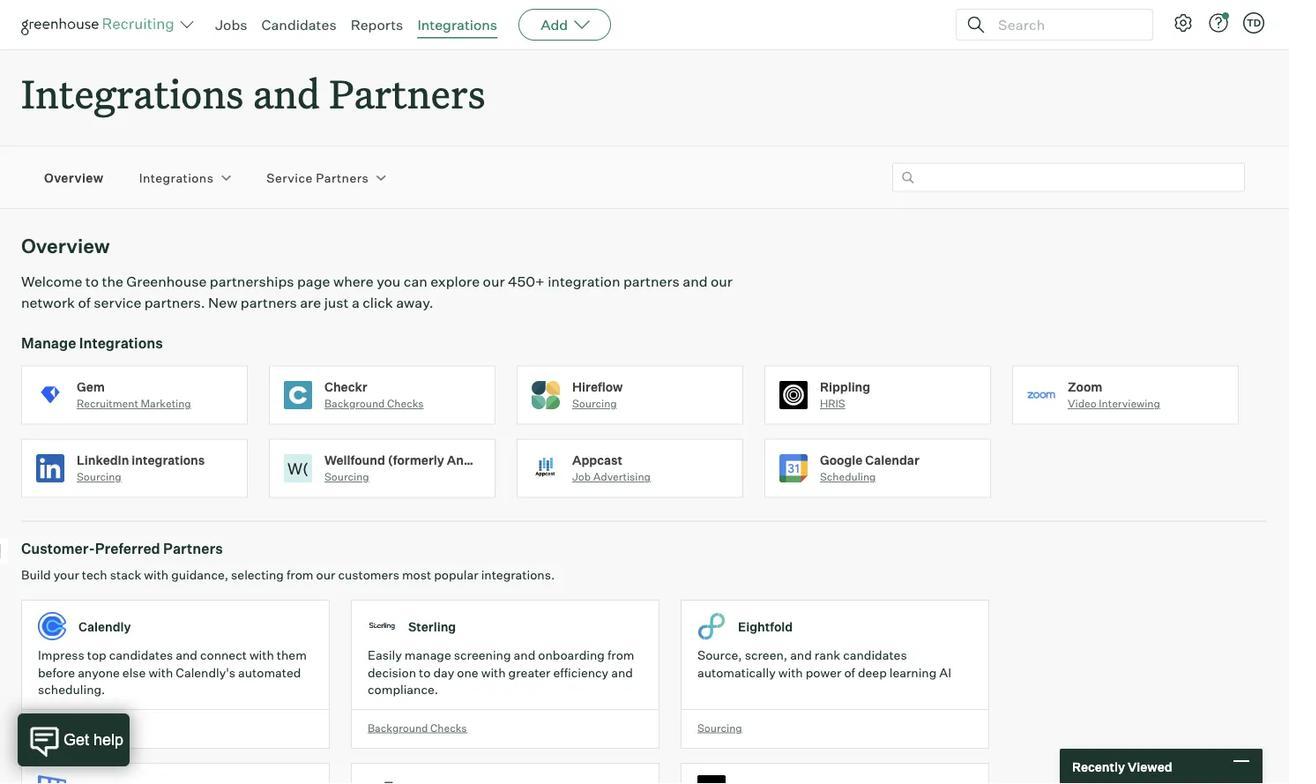 Task type: describe. For each thing, give the bounding box(es) containing it.
source,
[[698, 648, 743, 663]]

rank
[[815, 648, 841, 663]]

partners.
[[144, 294, 205, 312]]

0 horizontal spatial partners
[[241, 294, 297, 312]]

efficiency
[[554, 665, 609, 680]]

background checks
[[368, 721, 467, 735]]

appcast job advertising
[[573, 452, 651, 484]]

w(
[[288, 459, 309, 478]]

hris
[[820, 397, 846, 410]]

add button
[[519, 9, 612, 41]]

screening
[[454, 648, 511, 663]]

else
[[123, 665, 146, 680]]

checkr
[[325, 379, 368, 395]]

candidates
[[262, 16, 337, 34]]

build
[[21, 567, 51, 583]]

1 vertical spatial integrations link
[[139, 169, 214, 186]]

service partners
[[267, 170, 369, 185]]

jobs
[[215, 16, 247, 34]]

td button
[[1240, 9, 1269, 37]]

add
[[541, 16, 568, 34]]

scheduling inside google calendar scheduling
[[820, 470, 876, 484]]

1 vertical spatial overview
[[21, 234, 110, 258]]

integrations.
[[481, 567, 555, 583]]

google
[[820, 452, 863, 468]]

0 horizontal spatial scheduling
[[38, 721, 94, 735]]

angellist
[[447, 452, 505, 468]]

zoom video interviewing
[[1068, 379, 1161, 410]]

1 horizontal spatial checks
[[431, 721, 467, 735]]

customer-preferred partners
[[21, 540, 223, 558]]

jobs link
[[215, 16, 247, 34]]

day
[[434, 665, 455, 680]]

onboarding
[[538, 648, 605, 663]]

of inside source, screen, and rank candidates automatically with power of deep learning ai
[[845, 665, 856, 680]]

from inside easily manage screening and onboarding from decision to day one with greater efficiency and compliance.
[[608, 648, 635, 663]]

checks inside checkr background checks
[[387, 397, 424, 410]]

google calendar scheduling
[[820, 452, 920, 484]]

your
[[54, 567, 79, 583]]

to inside easily manage screening and onboarding from decision to day one with greater efficiency and compliance.
[[419, 665, 431, 680]]

sterling
[[408, 619, 456, 634]]

scheduling.
[[38, 682, 105, 698]]

where
[[333, 273, 374, 290]]

with inside easily manage screening and onboarding from decision to day one with greater efficiency and compliance.
[[481, 665, 506, 680]]

checkr background checks
[[325, 379, 424, 410]]

source, screen, and rank candidates automatically with power of deep learning ai
[[698, 648, 952, 680]]

automatically
[[698, 665, 776, 680]]

1 vertical spatial background
[[368, 721, 428, 735]]

partners for integrations and partners
[[329, 67, 486, 119]]

with inside source, screen, and rank candidates automatically with power of deep learning ai
[[779, 665, 803, 680]]

connect
[[200, 648, 247, 663]]

automated
[[238, 665, 301, 680]]

integrations for bottommost integrations link
[[139, 170, 214, 185]]

compliance.
[[368, 682, 438, 698]]

and inside impress top candidates and connect with them before anyone else with calendly's automated scheduling.
[[176, 648, 198, 663]]

anyone
[[78, 665, 120, 680]]

wellfound
[[325, 452, 385, 468]]

partnerships
[[210, 273, 294, 290]]

recently viewed
[[1073, 759, 1173, 774]]

customers
[[338, 567, 400, 583]]

integrations and partners
[[21, 67, 486, 119]]

recruitment
[[77, 397, 138, 410]]

decision
[[368, 665, 416, 680]]

service
[[267, 170, 313, 185]]

service
[[94, 294, 141, 312]]

linkedin
[[77, 452, 129, 468]]

Search text field
[[994, 12, 1137, 37]]

with up automated
[[250, 648, 274, 663]]

(formerly
[[388, 452, 444, 468]]

hireflow sourcing
[[573, 379, 623, 410]]

eightfold
[[738, 619, 793, 634]]

manage
[[405, 648, 452, 663]]

1 horizontal spatial partners
[[624, 273, 680, 290]]

them
[[277, 648, 307, 663]]

deep
[[858, 665, 887, 680]]

power
[[806, 665, 842, 680]]

the
[[102, 273, 123, 290]]

ai
[[940, 665, 952, 680]]

sourcing inside hireflow sourcing
[[573, 397, 617, 410]]

rippling
[[820, 379, 871, 395]]

new
[[208, 294, 238, 312]]

build your tech stack with guidance, selecting from our customers most popular integrations.
[[21, 567, 555, 583]]

easily manage screening and onboarding from decision to day one with greater efficiency and compliance.
[[368, 648, 635, 698]]

selecting
[[231, 567, 284, 583]]

are
[[300, 294, 321, 312]]

0 horizontal spatial our
[[316, 567, 336, 583]]

greenhouse recruiting image
[[21, 14, 180, 35]]



Task type: vqa. For each thing, say whether or not it's contained in the screenshot.
Video
yes



Task type: locate. For each thing, give the bounding box(es) containing it.
sourcing
[[573, 397, 617, 410], [77, 470, 122, 484], [325, 470, 369, 484], [698, 721, 743, 735]]

scheduling down scheduling.
[[38, 721, 94, 735]]

0 horizontal spatial candidates
[[109, 648, 173, 663]]

partners right integration
[[624, 273, 680, 290]]

sourcing down wellfound
[[325, 470, 369, 484]]

1 vertical spatial of
[[845, 665, 856, 680]]

from
[[287, 567, 314, 583], [608, 648, 635, 663]]

zoom
[[1068, 379, 1103, 395]]

0 vertical spatial overview
[[44, 170, 104, 185]]

0 vertical spatial partners
[[624, 273, 680, 290]]

1 vertical spatial scheduling
[[38, 721, 94, 735]]

advertising
[[594, 470, 651, 484]]

marketing
[[141, 397, 191, 410]]

0 horizontal spatial of
[[78, 294, 91, 312]]

integrations
[[418, 16, 498, 34], [21, 67, 244, 119], [139, 170, 214, 185], [79, 334, 163, 352]]

450+
[[508, 273, 545, 290]]

with down screening
[[481, 665, 506, 680]]

0 horizontal spatial integrations link
[[139, 169, 214, 186]]

1 horizontal spatial of
[[845, 665, 856, 680]]

2 vertical spatial partners
[[163, 540, 223, 558]]

candidates up deep
[[844, 648, 907, 663]]

1 horizontal spatial to
[[419, 665, 431, 680]]

candidates inside impress top candidates and connect with them before anyone else with calendly's automated scheduling.
[[109, 648, 173, 663]]

1 vertical spatial partners
[[316, 170, 369, 185]]

1 vertical spatial checks
[[431, 721, 467, 735]]

talent)
[[508, 452, 551, 468]]

sourcing inside linkedin integrations sourcing
[[77, 470, 122, 484]]

welcome
[[21, 273, 82, 290]]

linkedin integrations sourcing
[[77, 452, 205, 484]]

0 vertical spatial to
[[85, 273, 99, 290]]

0 vertical spatial checks
[[387, 397, 424, 410]]

interviewing
[[1100, 397, 1161, 410]]

video
[[1068, 397, 1097, 410]]

0 horizontal spatial from
[[287, 567, 314, 583]]

calendly
[[79, 619, 131, 634]]

appcast
[[573, 452, 623, 468]]

None text field
[[893, 163, 1246, 192]]

of left deep
[[845, 665, 856, 680]]

with right else
[[149, 665, 173, 680]]

tech
[[82, 567, 107, 583]]

of
[[78, 294, 91, 312], [845, 665, 856, 680]]

away.
[[396, 294, 434, 312]]

to
[[85, 273, 99, 290], [419, 665, 431, 680]]

you
[[377, 273, 401, 290]]

1 horizontal spatial candidates
[[844, 648, 907, 663]]

integration
[[548, 273, 621, 290]]

stack
[[110, 567, 141, 583]]

guidance,
[[171, 567, 229, 583]]

screen,
[[745, 648, 788, 663]]

0 vertical spatial of
[[78, 294, 91, 312]]

overview link
[[44, 169, 104, 186]]

sourcing down automatically
[[698, 721, 743, 735]]

welcome to the greenhouse partnerships page where you can explore our 450+ integration partners and our network of service partners. new partners are just a click away.
[[21, 273, 733, 312]]

2 candidates from the left
[[844, 648, 907, 663]]

to down manage
[[419, 665, 431, 680]]

integrations for integrations and partners
[[21, 67, 244, 119]]

with down screen,
[[779, 665, 803, 680]]

can
[[404, 273, 428, 290]]

job
[[573, 470, 591, 484]]

0 horizontal spatial checks
[[387, 397, 424, 410]]

sourcing down linkedin
[[77, 470, 122, 484]]

integrations link
[[418, 16, 498, 34], [139, 169, 214, 186]]

1 vertical spatial from
[[608, 648, 635, 663]]

1 vertical spatial to
[[419, 665, 431, 680]]

most
[[402, 567, 432, 583]]

just
[[324, 294, 349, 312]]

checks down day
[[431, 721, 467, 735]]

partners down reports
[[329, 67, 486, 119]]

calendar
[[866, 452, 920, 468]]

1 horizontal spatial scheduling
[[820, 470, 876, 484]]

impress
[[38, 648, 84, 663]]

to inside welcome to the greenhouse partnerships page where you can explore our 450+ integration partners and our network of service partners. new partners are just a click away.
[[85, 273, 99, 290]]

0 vertical spatial integrations link
[[418, 16, 498, 34]]

overview
[[44, 170, 104, 185], [21, 234, 110, 258]]

integrations for the top integrations link
[[418, 16, 498, 34]]

of inside welcome to the greenhouse partnerships page where you can explore our 450+ integration partners and our network of service partners. new partners are just a click away.
[[78, 294, 91, 312]]

partners
[[329, 67, 486, 119], [316, 170, 369, 185], [163, 540, 223, 558]]

background down compliance. at the left
[[368, 721, 428, 735]]

scheduling down google
[[820, 470, 876, 484]]

0 horizontal spatial to
[[85, 273, 99, 290]]

service partners link
[[267, 169, 369, 186]]

manage integrations
[[21, 334, 163, 352]]

checks
[[387, 397, 424, 410], [431, 721, 467, 735]]

integrations
[[132, 452, 205, 468]]

td button
[[1244, 12, 1265, 34]]

candidates inside source, screen, and rank candidates automatically with power of deep learning ai
[[844, 648, 907, 663]]

our
[[483, 273, 505, 290], [711, 273, 733, 290], [316, 567, 336, 583]]

1 horizontal spatial from
[[608, 648, 635, 663]]

0 vertical spatial partners
[[329, 67, 486, 119]]

partners for customer-preferred partners
[[163, 540, 223, 558]]

1 horizontal spatial integrations link
[[418, 16, 498, 34]]

candidates up else
[[109, 648, 173, 663]]

sourcing down hireflow on the left of page
[[573, 397, 617, 410]]

2 horizontal spatial our
[[711, 273, 733, 290]]

greater
[[509, 665, 551, 680]]

1 vertical spatial partners
[[241, 294, 297, 312]]

with right stack
[[144, 567, 169, 583]]

0 vertical spatial scheduling
[[820, 470, 876, 484]]

popular
[[434, 567, 479, 583]]

explore
[[431, 273, 480, 290]]

configure image
[[1173, 12, 1195, 34]]

rippling hris
[[820, 379, 871, 410]]

background
[[325, 397, 385, 410], [368, 721, 428, 735]]

reports link
[[351, 16, 404, 34]]

with
[[144, 567, 169, 583], [250, 648, 274, 663], [149, 665, 173, 680], [481, 665, 506, 680], [779, 665, 803, 680]]

partners up guidance,
[[163, 540, 223, 558]]

viewed
[[1128, 759, 1173, 774]]

hireflow
[[573, 379, 623, 395]]

network
[[21, 294, 75, 312]]

sourcing inside wellfound (formerly angellist talent) sourcing
[[325, 470, 369, 484]]

and inside welcome to the greenhouse partnerships page where you can explore our 450+ integration partners and our network of service partners. new partners are just a click away.
[[683, 273, 708, 290]]

customer-
[[21, 540, 95, 558]]

gem
[[77, 379, 105, 395]]

1 candidates from the left
[[109, 648, 173, 663]]

wellfound (formerly angellist talent) sourcing
[[325, 452, 551, 484]]

candidates link
[[262, 16, 337, 34]]

manage
[[21, 334, 76, 352]]

of left service
[[78, 294, 91, 312]]

and inside source, screen, and rank candidates automatically with power of deep learning ai
[[791, 648, 812, 663]]

background down checkr
[[325, 397, 385, 410]]

partners down partnerships
[[241, 294, 297, 312]]

checks up (formerly
[[387, 397, 424, 410]]

background inside checkr background checks
[[325, 397, 385, 410]]

partners right service
[[316, 170, 369, 185]]

learning
[[890, 665, 937, 680]]

1 horizontal spatial our
[[483, 273, 505, 290]]

from right the selecting at bottom left
[[287, 567, 314, 583]]

0 vertical spatial from
[[287, 567, 314, 583]]

a
[[352, 294, 360, 312]]

0 vertical spatial background
[[325, 397, 385, 410]]

recently
[[1073, 759, 1126, 774]]

one
[[457, 665, 479, 680]]

before
[[38, 665, 75, 680]]

page
[[297, 273, 330, 290]]

gem recruitment marketing
[[77, 379, 191, 410]]

reports
[[351, 16, 404, 34]]

to left the
[[85, 273, 99, 290]]

easily
[[368, 648, 402, 663]]

from up the efficiency
[[608, 648, 635, 663]]

td
[[1247, 17, 1262, 29]]



